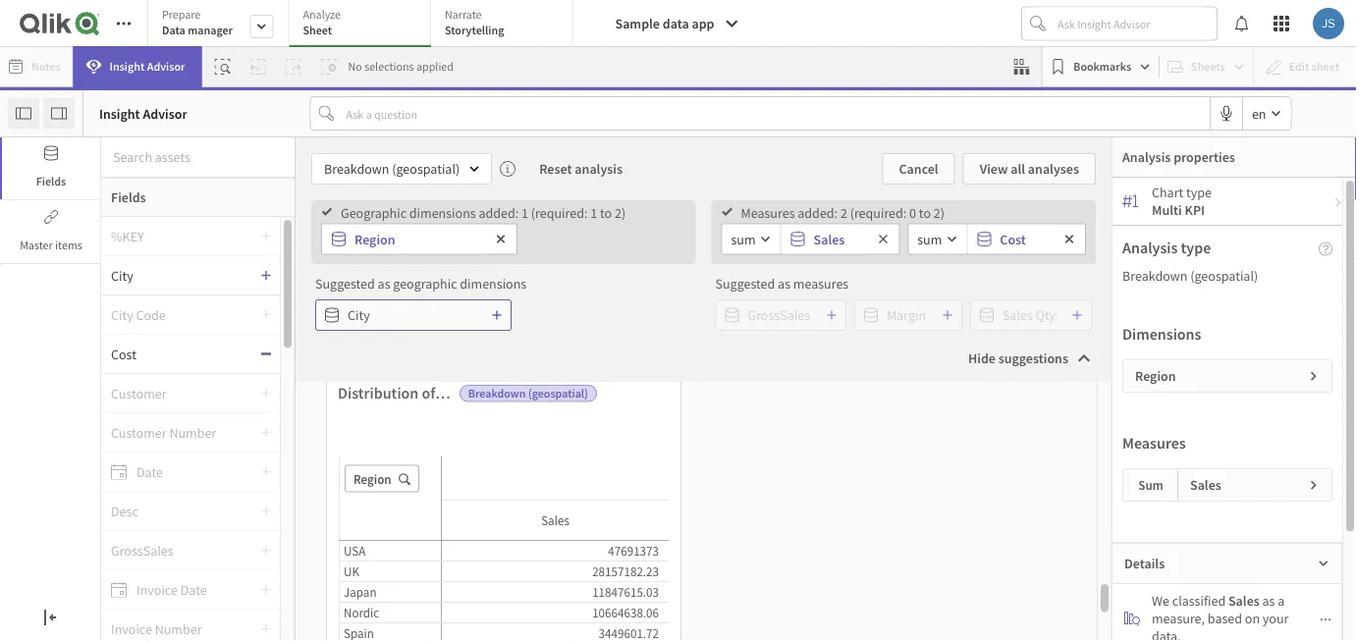 Task type: vqa. For each thing, say whether or not it's contained in the screenshot.
let
yes



Task type: describe. For each thing, give the bounding box(es) containing it.
Ask Insight Advisor text field
[[1054, 8, 1217, 39]]

sum for sales
[[731, 230, 756, 248]]

sum for cost
[[918, 230, 942, 248]]

advisor down insight advisor dropdown button
[[143, 105, 187, 122]]

view
[[980, 160, 1008, 178]]

master
[[20, 238, 53, 253]]

1 1 from the left
[[522, 204, 528, 221]]

explore the data
[[370, 399, 480, 419]]

this inside ". save any insights you discover to this sheet."
[[464, 522, 485, 539]]

with
[[484, 465, 509, 483]]

analysis for analysis properties
[[1123, 148, 1171, 166]]

kpi
[[1185, 201, 1205, 219]]

sample data app
[[615, 15, 714, 32]]

have a question?
[[621, 399, 735, 419]]

qlik
[[504, 439, 527, 457]]

small image
[[1333, 196, 1345, 209]]

explore your data directly or let qlik generate insights for you with
[[323, 439, 527, 483]]

1 vertical spatial the
[[696, 439, 715, 457]]

your inside the 'as a measure, based on your data.'
[[1263, 610, 1289, 628]]

suggested as geographic dimensions
[[315, 275, 527, 293]]

explore for explore the data
[[370, 399, 421, 419]]

2 horizontal spatial (geospatial)
[[1191, 267, 1258, 285]]

deselect field image
[[495, 233, 507, 245]]

in
[[682, 439, 693, 457]]

breakdown inside dropdown button
[[324, 160, 389, 178]]

or
[[472, 439, 484, 457]]

insights left in on the bottom right of the page
[[635, 439, 679, 457]]

distribution of sales for region
[[338, 383, 546, 403]]

analyze
[[303, 7, 341, 22]]

2 horizontal spatial breakdown
[[1123, 267, 1188, 285]]

all
[[1011, 160, 1025, 178]]

john smith image
[[1313, 8, 1345, 39]]

suggested for suggested as geographic dimensions
[[315, 275, 375, 293]]

11847615.03
[[592, 584, 659, 600]]

find new insights in the data using
[[579, 439, 777, 457]]

cancel
[[899, 160, 939, 178]]

hide suggestions
[[968, 350, 1069, 367]]

selections tool image
[[1014, 59, 1030, 75]]

found
[[580, 495, 614, 513]]

no selections applied
[[348, 59, 454, 74]]

we classified sales
[[1152, 592, 1260, 610]]

region up ". save any insights you discover to this sheet."
[[354, 471, 392, 487]]

sales right of
[[439, 383, 474, 403]]

search image
[[392, 473, 411, 485]]

find
[[579, 439, 605, 457]]

sales button
[[781, 224, 867, 254]]

save
[[468, 492, 495, 510]]

1 horizontal spatial fields
[[111, 189, 146, 206]]

deselect field image for sales
[[877, 233, 889, 245]]

let
[[487, 439, 501, 457]]

sales inside button
[[814, 230, 845, 248]]

view all analyses button
[[963, 153, 1096, 185]]

data
[[162, 23, 185, 38]]

small image for region
[[1308, 370, 1320, 382]]

sheet
[[303, 23, 332, 38]]

to down below at left top
[[600, 204, 612, 221]]

2 vertical spatial insight advisor
[[367, 493, 449, 509]]

sum
[[1139, 477, 1164, 493]]

applied
[[416, 59, 454, 74]]

uk
[[344, 563, 359, 579]]

have
[[621, 399, 655, 419]]

geographic dimensions added: 1 (required: 1 to 2)
[[341, 204, 626, 221]]

sheet...
[[901, 173, 972, 203]]

en button
[[1243, 97, 1291, 130]]

city inside button
[[348, 306, 370, 324]]

0 horizontal spatial fields
[[36, 174, 66, 189]]

option
[[492, 173, 556, 203]]

city inside menu item
[[111, 267, 133, 284]]

0
[[910, 204, 916, 221]]

adding
[[761, 173, 830, 203]]

to up 2 in the top right of the page
[[834, 173, 855, 203]]

this inside . any found insights can be saved to this sheet.
[[755, 495, 777, 513]]

analyses
[[1028, 160, 1079, 178]]

data inside explore your data directly or let qlik generate insights for you with
[[397, 439, 423, 457]]

sample
[[615, 15, 660, 32]]

hide suggestions button
[[953, 343, 1104, 374]]

items
[[55, 238, 82, 253]]

using
[[746, 439, 777, 457]]

to inside . any found insights can be saved to this sheet.
[[741, 495, 753, 513]]

1 horizontal spatial breakdown (geospatial)
[[468, 386, 588, 401]]

be
[[687, 495, 702, 513]]

can
[[664, 495, 685, 513]]

data left using
[[717, 439, 743, 457]]

type for chart type multi kpi
[[1187, 184, 1212, 201]]

1 added: from the left
[[479, 204, 519, 221]]

data.
[[1152, 628, 1181, 641]]

advisor inside dropdown button
[[147, 59, 185, 74]]

dimensions
[[1123, 324, 1202, 344]]

advisor up 'discover'
[[408, 493, 449, 509]]

city menu item
[[101, 256, 280, 296]]

sample data app button
[[604, 8, 752, 39]]

started
[[687, 173, 756, 203]]

analyze sheet
[[303, 7, 341, 38]]

to left get
[[626, 173, 647, 203]]

bookmarks
[[1074, 59, 1132, 74]]

sheet. inside . any found insights can be saved to this sheet.
[[661, 522, 696, 539]]

breakdown (geospatial) button
[[311, 153, 492, 185]]

analysis
[[575, 160, 623, 178]]

cancel button
[[882, 153, 955, 185]]

measures for measures
[[1123, 433, 1186, 453]]

directly
[[426, 439, 469, 457]]

suggested as measures
[[716, 275, 849, 293]]

1 horizontal spatial breakdown
[[468, 386, 526, 401]]

0 vertical spatial dimensions
[[409, 204, 476, 221]]

tab list inside "choose an option below to get started adding to this sheet..." application
[[147, 0, 573, 49]]

2 horizontal spatial breakdown (geospatial)
[[1123, 267, 1258, 285]]

any
[[498, 492, 519, 510]]

type for analysis type
[[1181, 238, 1211, 257]]

reset
[[539, 160, 572, 178]]

insight advisor inside dropdown button
[[110, 59, 185, 74]]

ask insight advisor
[[626, 467, 726, 483]]

nordic
[[344, 605, 379, 621]]

geographic
[[341, 204, 407, 221]]

0 vertical spatial cost button
[[968, 224, 1054, 254]]

2
[[841, 204, 847, 221]]

deselect field image for cost
[[1064, 233, 1075, 245]]

analysis type
[[1123, 238, 1211, 257]]



Task type: locate. For each thing, give the bounding box(es) containing it.
dimensions
[[409, 204, 476, 221], [460, 275, 527, 293]]

breakdown (geospatial) inside dropdown button
[[324, 160, 460, 178]]

0 horizontal spatial the
[[424, 399, 446, 419]]

properties
[[1174, 148, 1235, 166]]

0 vertical spatial the
[[424, 399, 446, 419]]

app
[[692, 15, 714, 32]]

0 vertical spatial this
[[860, 173, 896, 203]]

menu containing city
[[101, 217, 295, 640]]

1 2) from the left
[[615, 204, 626, 221]]

breakdown down analysis type
[[1123, 267, 1188, 285]]

storytelling
[[445, 23, 504, 38]]

0 horizontal spatial added:
[[479, 204, 519, 221]]

0 vertical spatial you
[[460, 465, 481, 483]]

breakdown
[[324, 160, 389, 178], [1123, 267, 1188, 285], [468, 386, 526, 401]]

1 horizontal spatial suggested
[[716, 275, 775, 293]]

0 vertical spatial type
[[1187, 184, 1212, 201]]

a inside the 'as a measure, based on your data.'
[[1278, 592, 1285, 610]]

measures added: 2 (required: 0 to 2)
[[741, 204, 945, 221]]

insight advisor down insight advisor dropdown button
[[99, 105, 187, 122]]

0 vertical spatial explore
[[370, 399, 421, 419]]

breakdown up geographic
[[324, 160, 389, 178]]

0 horizontal spatial (geospatial)
[[392, 160, 460, 178]]

. inside ". save any insights you discover to this sheet."
[[462, 492, 465, 510]]

en
[[1252, 105, 1267, 122]]

measures up sum
[[1123, 433, 1186, 453]]

sum down started
[[731, 230, 756, 248]]

. for question?
[[739, 465, 743, 483]]

narrate
[[445, 7, 482, 22]]

1 vertical spatial type
[[1181, 238, 1211, 257]]

your right 'on'
[[1263, 610, 1289, 628]]

cost
[[1000, 230, 1026, 248], [111, 345, 136, 363]]

1 horizontal spatial 1
[[591, 204, 597, 221]]

the up directly
[[424, 399, 446, 419]]

type inside the 'chart type multi kpi'
[[1187, 184, 1212, 201]]

explore left of
[[370, 399, 421, 419]]

cost inside menu item
[[111, 345, 136, 363]]

deselect field image down analyses
[[1064, 233, 1075, 245]]

insights up usa
[[327, 522, 372, 539]]

cost menu item
[[101, 335, 280, 374]]

your up generate
[[368, 439, 394, 457]]

view all analyses
[[980, 160, 1079, 178]]

(geospatial) left an at the left top
[[392, 160, 460, 178]]

1 vertical spatial this
[[755, 495, 777, 513]]

2 2) from the left
[[934, 204, 945, 221]]

1 vertical spatial for
[[441, 465, 457, 483]]

2 vertical spatial this
[[464, 522, 485, 539]]

0 horizontal spatial city button
[[101, 267, 260, 284]]

0 horizontal spatial measures
[[741, 204, 795, 221]]

tab list containing prepare
[[147, 0, 573, 49]]

measures for measures added: 2 (required: 0 to 2)
[[741, 204, 795, 221]]

breakdown (geospatial) down analysis type
[[1123, 267, 1258, 285]]

2 added: from the left
[[798, 204, 838, 221]]

smart search image
[[215, 59, 230, 75]]

0 vertical spatial breakdown
[[324, 160, 389, 178]]

cost button down city menu item
[[101, 345, 260, 363]]

47691373
[[608, 543, 659, 559]]

distribution
[[338, 383, 419, 403]]

sales left found
[[541, 512, 570, 528]]

1 horizontal spatial added:
[[798, 204, 838, 221]]

sheet. inside ". save any insights you discover to this sheet."
[[488, 522, 523, 539]]

hide
[[968, 350, 996, 367]]

choose an option below to get started adding to this sheet...
[[384, 173, 972, 203]]

. left save
[[462, 492, 465, 510]]

0 vertical spatial city button
[[101, 267, 260, 284]]

0 vertical spatial city
[[111, 267, 133, 284]]

multi
[[1152, 201, 1182, 219]]

narrate storytelling
[[445, 7, 504, 38]]

0 vertical spatial breakdown (geospatial)
[[324, 160, 460, 178]]

0 horizontal spatial sum
[[731, 230, 756, 248]]

to inside ". save any insights you discover to this sheet."
[[449, 522, 461, 539]]

0 horizontal spatial this
[[464, 522, 485, 539]]

1 down option
[[522, 204, 528, 221]]

2 vertical spatial breakdown
[[468, 386, 526, 401]]

get
[[651, 173, 682, 203]]

0 vertical spatial (geospatial)
[[392, 160, 460, 178]]

0 horizontal spatial breakdown
[[324, 160, 389, 178]]

0 horizontal spatial deselect field image
[[877, 233, 889, 245]]

master items button
[[0, 201, 100, 263], [2, 201, 100, 263]]

10664638.06
[[592, 605, 659, 621]]

on
[[1245, 610, 1260, 628]]

insight advisor down the "data"
[[110, 59, 185, 74]]

2 sheet. from the left
[[661, 522, 696, 539]]

a for as
[[1278, 592, 1285, 610]]

region down the dimensions
[[1135, 367, 1176, 385]]

you inside explore your data directly or let qlik generate insights for you with
[[460, 465, 481, 483]]

kpi image
[[1123, 193, 1138, 209]]

0 horizontal spatial as
[[378, 275, 390, 293]]

added: up deselect field icon
[[479, 204, 519, 221]]

1 sum button from the left
[[722, 224, 780, 254]]

1 vertical spatial measures
[[1123, 433, 1186, 453]]

any
[[745, 465, 767, 483]]

(required: down below at left top
[[531, 204, 588, 221]]

1 horizontal spatial you
[[460, 465, 481, 483]]

explore for explore your data directly or let qlik generate insights for you with
[[323, 439, 366, 457]]

1 vertical spatial explore
[[323, 439, 366, 457]]

. any found insights can be saved to this sheet.
[[580, 465, 777, 539]]

selections
[[365, 59, 414, 74]]

menu
[[101, 217, 295, 640]]

prepare
[[162, 7, 201, 22]]

sum
[[731, 230, 756, 248], [918, 230, 942, 248]]

0 vertical spatial cost
[[1000, 230, 1026, 248]]

analysis up chart
[[1123, 148, 1171, 166]]

saved
[[704, 495, 738, 513]]

(geospatial) up find
[[528, 386, 588, 401]]

2 analysis from the top
[[1123, 238, 1178, 257]]

0 horizontal spatial cost button
[[101, 345, 260, 363]]

you
[[460, 465, 481, 483], [374, 522, 396, 539]]

sum down sheet...
[[918, 230, 942, 248]]

. for data
[[462, 492, 465, 510]]

to right saved
[[741, 495, 753, 513]]

explore inside explore your data directly or let qlik generate insights for you with
[[323, 439, 366, 457]]

city button inside menu item
[[101, 267, 260, 284]]

choose an option below to get started adding to this sheet... application
[[0, 0, 1356, 641]]

small image for sales
[[1308, 479, 1320, 491]]

advisor down the "data"
[[147, 59, 185, 74]]

0 horizontal spatial .
[[462, 492, 465, 510]]

(required:
[[531, 204, 588, 221], [850, 204, 907, 221]]

city button down suggested as geographic dimensions on the left top of page
[[315, 300, 512, 331]]

added: left 2 in the top right of the page
[[798, 204, 838, 221]]

for inside explore your data directly or let qlik generate insights for you with
[[441, 465, 457, 483]]

0 horizontal spatial sum button
[[722, 224, 780, 254]]

1 horizontal spatial a
[[1278, 592, 1285, 610]]

sum button
[[722, 224, 780, 254], [909, 224, 967, 254]]

as for measures
[[778, 275, 791, 293]]

insight advisor button
[[73, 46, 202, 87]]

cost button
[[968, 224, 1054, 254], [101, 345, 260, 363]]

0 horizontal spatial (required:
[[531, 204, 588, 221]]

sum button for sales
[[722, 224, 780, 254]]

1 horizontal spatial sum button
[[909, 224, 967, 254]]

2 horizontal spatial this
[[860, 173, 896, 203]]

a for have
[[658, 399, 666, 419]]

to right 0
[[919, 204, 931, 221]]

1 vertical spatial cost
[[111, 345, 136, 363]]

explore up generate
[[323, 439, 366, 457]]

tab list
[[147, 0, 573, 49]]

1 vertical spatial city button
[[315, 300, 512, 331]]

dimensions down deselect field icon
[[460, 275, 527, 293]]

geographic
[[393, 275, 457, 293]]

data inside button
[[663, 15, 689, 32]]

1 horizontal spatial sheet.
[[661, 522, 696, 539]]

city
[[111, 267, 133, 284], [348, 306, 370, 324]]

advisor up be
[[687, 467, 726, 483]]

1 vertical spatial a
[[1278, 592, 1285, 610]]

usa
[[344, 543, 366, 559]]

1 vertical spatial cost button
[[101, 345, 260, 363]]

(geospatial) down analysis type
[[1191, 267, 1258, 285]]

1 sum from the left
[[731, 230, 756, 248]]

0 vertical spatial a
[[658, 399, 666, 419]]

chart
[[1152, 184, 1184, 201]]

fields button
[[0, 138, 100, 199], [2, 138, 100, 199], [101, 178, 295, 217]]

measure,
[[1152, 610, 1205, 628]]

0 horizontal spatial a
[[658, 399, 666, 419]]

your inside explore your data directly or let qlik generate insights for you with
[[368, 439, 394, 457]]

Search assets text field
[[101, 139, 295, 175]]

1 horizontal spatial sum
[[918, 230, 942, 248]]

ask
[[626, 467, 645, 483]]

as left 'geographic' at the top left
[[378, 275, 390, 293]]

sum button up suggested as measures at the right of page
[[722, 224, 780, 254]]

japan
[[344, 584, 377, 600]]

2 sum button from the left
[[909, 224, 967, 254]]

a right have
[[658, 399, 666, 419]]

1 horizontal spatial 2)
[[934, 204, 945, 221]]

you left 'discover'
[[374, 522, 396, 539]]

as a measure, based on your data.
[[1152, 592, 1289, 641]]

0 vertical spatial for
[[477, 383, 497, 403]]

1 analysis from the top
[[1123, 148, 1171, 166]]

a right 'on'
[[1278, 592, 1285, 610]]

help image
[[1319, 242, 1333, 255]]

as right 'on'
[[1263, 592, 1275, 610]]

2) down below at left top
[[615, 204, 626, 221]]

no
[[348, 59, 362, 74]]

deselect field image
[[877, 233, 889, 245], [1064, 233, 1075, 245]]

1 (required: from the left
[[531, 204, 588, 221]]

for up let
[[477, 383, 497, 403]]

sum button for cost
[[909, 224, 967, 254]]

advisor
[[147, 59, 185, 74], [143, 105, 187, 122], [687, 467, 726, 483], [408, 493, 449, 509]]

1 vertical spatial .
[[462, 492, 465, 510]]

we
[[1152, 592, 1170, 610]]

as inside the 'as a measure, based on your data.'
[[1263, 592, 1275, 610]]

an
[[462, 173, 487, 203]]

you inside ". save any insights you discover to this sheet."
[[374, 522, 396, 539]]

dimensions down choose
[[409, 204, 476, 221]]

sales
[[814, 230, 845, 248], [439, 383, 474, 403], [1190, 476, 1222, 494], [541, 512, 570, 528], [1229, 592, 1260, 610]]

analysis for analysis type
[[1123, 238, 1178, 257]]

1 vertical spatial dimensions
[[460, 275, 527, 293]]

region inside button
[[355, 230, 395, 248]]

1 horizontal spatial explore
[[370, 399, 421, 419]]

1 horizontal spatial the
[[696, 439, 715, 457]]

deselect field image down the measures added: 2 (required: 0 to 2)
[[877, 233, 889, 245]]

1 horizontal spatial for
[[477, 383, 497, 403]]

1 horizontal spatial .
[[739, 465, 743, 483]]

manager
[[188, 23, 233, 38]]

as for geographic
[[378, 275, 390, 293]]

the right in on the bottom right of the page
[[696, 439, 715, 457]]

cost button inside cost menu item
[[101, 345, 260, 363]]

2 vertical spatial (geospatial)
[[528, 386, 588, 401]]

1 horizontal spatial measures
[[1123, 433, 1186, 453]]

to
[[626, 173, 647, 203], [834, 173, 855, 203], [600, 204, 612, 221], [919, 204, 931, 221], [741, 495, 753, 513], [449, 522, 461, 539]]

your
[[368, 439, 394, 457], [1263, 610, 1289, 628]]

(geospatial)
[[392, 160, 460, 178], [1191, 267, 1258, 285], [528, 386, 588, 401]]

breakdown up let
[[468, 386, 526, 401]]

1 vertical spatial analysis
[[1123, 238, 1178, 257]]

you left with
[[460, 465, 481, 483]]

hide assets image
[[16, 106, 31, 121]]

0 horizontal spatial breakdown (geospatial)
[[324, 160, 460, 178]]

0 horizontal spatial 1
[[522, 204, 528, 221]]

cost inside button
[[1000, 230, 1026, 248]]

1 down below at left top
[[591, 204, 597, 221]]

region button
[[322, 224, 485, 254]]

region down geographic
[[355, 230, 395, 248]]

insight inside dropdown button
[[110, 59, 145, 74]]

1 suggested from the left
[[315, 275, 375, 293]]

1 horizontal spatial cost button
[[968, 224, 1054, 254]]

1 vertical spatial breakdown
[[1123, 267, 1188, 285]]

sales down the measures added: 2 (required: 0 to 2)
[[814, 230, 845, 248]]

new
[[608, 439, 632, 457]]

. inside . any found insights can be saved to this sheet.
[[739, 465, 743, 483]]

type right chart
[[1187, 184, 1212, 201]]

cost button down all
[[968, 224, 1054, 254]]

0 horizontal spatial cost
[[111, 345, 136, 363]]

0 vertical spatial measures
[[741, 204, 795, 221]]

Ask a question text field
[[342, 98, 1210, 129]]

sum button down 0
[[909, 224, 967, 254]]

0 horizontal spatial city
[[111, 267, 133, 284]]

2 horizontal spatial as
[[1263, 592, 1275, 610]]

chart type multi kpi
[[1152, 184, 1212, 219]]

1 vertical spatial you
[[374, 522, 396, 539]]

based
[[1208, 610, 1242, 628]]

sales right classified
[[1229, 592, 1260, 610]]

below
[[561, 173, 622, 203]]

0 horizontal spatial your
[[368, 439, 394, 457]]

measures down adding
[[741, 204, 795, 221]]

0 vertical spatial insight advisor
[[110, 59, 185, 74]]

reset analysis
[[539, 160, 623, 178]]

sum button
[[1124, 469, 1179, 501]]

this down any
[[755, 495, 777, 513]]

1 horizontal spatial (geospatial)
[[528, 386, 588, 401]]

2 sum from the left
[[918, 230, 942, 248]]

2 (required: from the left
[[850, 204, 907, 221]]

this down save
[[464, 522, 485, 539]]

small image
[[1308, 370, 1320, 382], [1308, 479, 1320, 491], [1318, 558, 1330, 570], [1320, 614, 1332, 626]]

1 vertical spatial insight advisor
[[99, 105, 187, 122]]

analysis properties
[[1123, 148, 1235, 166]]

2) down sheet...
[[934, 204, 945, 221]]

0 horizontal spatial for
[[441, 465, 457, 483]]

as left measures
[[778, 275, 791, 293]]

1 horizontal spatial this
[[755, 495, 777, 513]]

sales right sum button
[[1190, 476, 1222, 494]]

analyze image
[[1125, 611, 1140, 627]]

type down "kpi"
[[1181, 238, 1211, 257]]

suggested for suggested as measures
[[716, 275, 775, 293]]

1 horizontal spatial as
[[778, 275, 791, 293]]

0 horizontal spatial you
[[374, 522, 396, 539]]

sheet. down can
[[661, 522, 696, 539]]

. save any insights you discover to this sheet.
[[327, 492, 523, 539]]

fields down search assets text field at the left of the page
[[111, 189, 146, 206]]

as
[[378, 275, 390, 293], [778, 275, 791, 293], [1263, 592, 1275, 610]]

0 vertical spatial your
[[368, 439, 394, 457]]

1 horizontal spatial your
[[1263, 610, 1289, 628]]

2 1 from the left
[[591, 204, 597, 221]]

bookmarks button
[[1046, 51, 1155, 83]]

1 vertical spatial breakdown (geospatial)
[[1123, 267, 1258, 285]]

1 horizontal spatial deselect field image
[[1064, 233, 1075, 245]]

generate
[[340, 465, 391, 483]]

1 vertical spatial (geospatial)
[[1191, 267, 1258, 285]]

suggested left measures
[[716, 275, 775, 293]]

2 suggested from the left
[[716, 275, 775, 293]]

breakdown (geospatial) up qlik
[[468, 386, 588, 401]]

fields up master items
[[36, 174, 66, 189]]

to right 'discover'
[[449, 522, 461, 539]]

insights inside . any found insights can be saved to this sheet.
[[616, 495, 661, 513]]

region
[[355, 230, 395, 248], [1135, 367, 1176, 385], [500, 383, 546, 403], [354, 471, 392, 487]]

. left any
[[739, 465, 743, 483]]

prepare data manager
[[162, 7, 233, 38]]

2 deselect field image from the left
[[1064, 233, 1075, 245]]

discover
[[398, 522, 446, 539]]

0 horizontal spatial sheet.
[[488, 522, 523, 539]]

this up the measures added: 2 (required: 0 to 2)
[[860, 173, 896, 203]]

(geospatial) inside dropdown button
[[392, 160, 460, 178]]

hide properties image
[[51, 106, 67, 121]]

1 horizontal spatial (required:
[[850, 204, 907, 221]]

insights inside explore your data directly or let qlik generate insights for you with
[[393, 465, 438, 483]]

breakdown (geospatial) up geographic
[[324, 160, 460, 178]]

measures
[[793, 275, 849, 293]]

of
[[422, 383, 435, 403]]

classified
[[1172, 592, 1226, 610]]

insights inside ". save any insights you discover to this sheet."
[[327, 522, 372, 539]]

1 vertical spatial your
[[1263, 610, 1289, 628]]

0 vertical spatial analysis
[[1123, 148, 1171, 166]]

0 horizontal spatial 2)
[[615, 204, 626, 221]]

menu inside "choose an option below to get started adding to this sheet..." application
[[101, 217, 295, 640]]

2 master items button from the left
[[2, 201, 100, 263]]

1 sheet. from the left
[[488, 522, 523, 539]]

insight advisor down search image
[[367, 493, 449, 509]]

2 vertical spatial breakdown (geospatial)
[[468, 386, 588, 401]]

insights
[[635, 439, 679, 457], [393, 465, 438, 483], [616, 495, 661, 513], [327, 522, 372, 539]]

data right of
[[449, 399, 480, 419]]

sheet. down any
[[488, 522, 523, 539]]

insights down directly
[[393, 465, 438, 483]]

small image for details
[[1318, 558, 1330, 570]]

(required: right 2 in the top right of the page
[[850, 204, 907, 221]]

for down directly
[[441, 465, 457, 483]]

question?
[[669, 399, 735, 419]]

suggested down region button
[[315, 275, 375, 293]]

data left app
[[663, 15, 689, 32]]

choose
[[384, 173, 457, 203]]

28157182.23
[[592, 563, 659, 579]]

explore
[[370, 399, 421, 419], [323, 439, 366, 457]]

reset analysis button
[[524, 153, 638, 185]]

0 vertical spatial .
[[739, 465, 743, 483]]

1 master items button from the left
[[0, 201, 100, 263]]

insights down ask
[[616, 495, 661, 513]]

1 deselect field image from the left
[[877, 233, 889, 245]]

1 horizontal spatial city
[[348, 306, 370, 324]]

0 horizontal spatial explore
[[323, 439, 366, 457]]

region up qlik
[[500, 383, 546, 403]]

analysis down multi at the right top of page
[[1123, 238, 1178, 257]]

data up search image
[[397, 439, 423, 457]]

city button up cost menu item
[[101, 267, 260, 284]]

1 horizontal spatial cost
[[1000, 230, 1026, 248]]

1 horizontal spatial city button
[[315, 300, 512, 331]]



